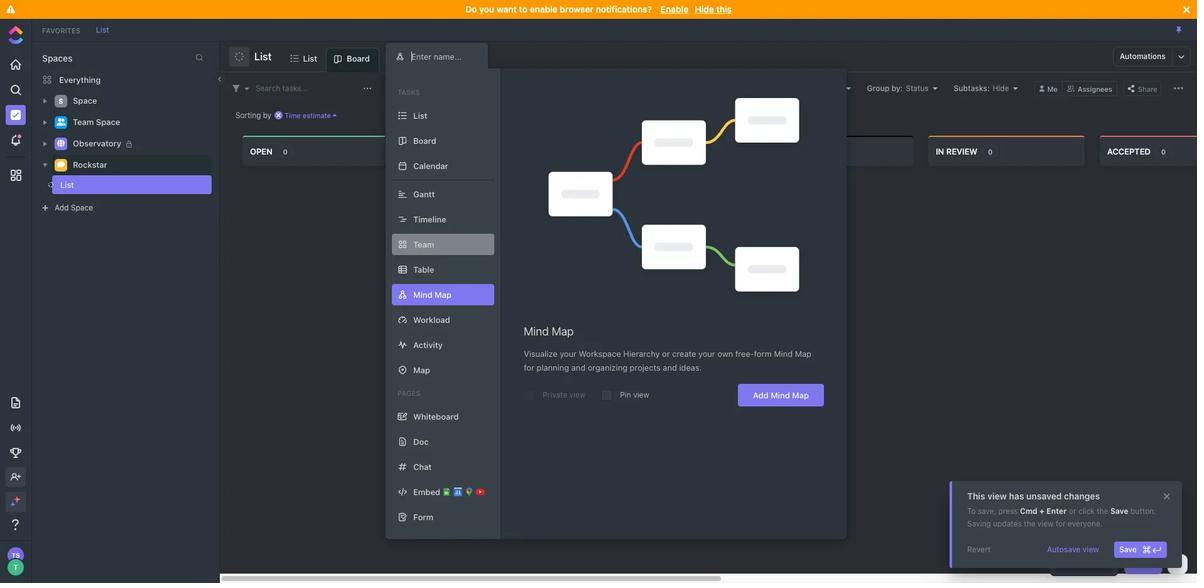 Task type: locate. For each thing, give the bounding box(es) containing it.
view down everyone.
[[1083, 545, 1100, 554]]

space
[[73, 96, 97, 106], [96, 117, 120, 127], [71, 203, 93, 212]]

0 horizontal spatial team
[[73, 117, 94, 127]]

view for private
[[570, 390, 586, 400]]

0 vertical spatial save
[[1111, 507, 1129, 516]]

user group image
[[56, 118, 66, 126]]

view for pin
[[634, 390, 650, 400]]

0 vertical spatial board
[[347, 53, 370, 64]]

rockstar
[[73, 160, 107, 170]]

0 right open
[[283, 147, 288, 156]]

1 horizontal spatial and
[[663, 363, 677, 373]]

add
[[55, 203, 69, 212], [754, 390, 769, 400]]

0
[[283, 147, 288, 156], [658, 147, 663, 156], [989, 147, 993, 156], [1162, 147, 1167, 156]]

board link
[[347, 48, 375, 72]]

to
[[968, 507, 976, 516]]

whiteboard
[[414, 411, 459, 421]]

1 in from the left
[[593, 146, 602, 156]]

view right private
[[570, 390, 586, 400]]

save inside button
[[1120, 545, 1138, 554]]

completed
[[765, 146, 815, 156]]

0 horizontal spatial or
[[663, 349, 670, 359]]

4 0 from the left
[[1162, 147, 1167, 156]]

save button
[[1115, 542, 1168, 558]]

private
[[543, 390, 568, 400]]

0 for open
[[283, 147, 288, 156]]

list button
[[250, 43, 272, 70]]

0 right progress
[[658, 147, 663, 156]]

board up pending
[[414, 135, 437, 146]]

view
[[570, 390, 586, 400], [634, 390, 650, 400], [988, 491, 1008, 502], [1038, 519, 1054, 529], [1083, 545, 1100, 554]]

progress
[[604, 146, 648, 156]]

search tasks...
[[256, 83, 308, 93]]

space down rockstar
[[71, 203, 93, 212]]

save
[[1111, 507, 1129, 516], [1120, 545, 1138, 554]]

me button
[[1035, 81, 1063, 96]]

mind
[[524, 325, 549, 338], [775, 349, 793, 359], [771, 390, 791, 400]]

team space link
[[73, 113, 204, 133]]

save,
[[979, 507, 997, 516]]

changes
[[1065, 491, 1101, 502]]

the
[[684, 74, 695, 82], [1098, 507, 1109, 516], [1025, 519, 1036, 529]]

list link right favorites
[[90, 25, 116, 34]]

1 vertical spatial space
[[96, 117, 120, 127]]

1 vertical spatial add
[[754, 390, 769, 400]]

list
[[96, 25, 109, 34], [255, 51, 272, 62], [303, 53, 317, 63], [414, 110, 428, 120], [60, 180, 74, 190]]

in review
[[936, 146, 978, 156]]

time
[[285, 111, 301, 119]]

0 horizontal spatial in
[[593, 146, 602, 156]]

board left view dropdown button
[[347, 53, 370, 64]]

autosave view button
[[1043, 542, 1105, 558]]

list link down rockstar
[[48, 175, 191, 194]]

your up planning
[[560, 349, 577, 359]]

or left create
[[663, 349, 670, 359]]

and down create
[[663, 363, 677, 373]]

save left button.
[[1111, 507, 1129, 516]]

1 horizontal spatial team
[[414, 239, 435, 249]]

estimate
[[303, 111, 331, 119]]

0 vertical spatial add
[[55, 203, 69, 212]]

space inside team space link
[[96, 117, 120, 127]]

changed
[[653, 74, 682, 82]]

do
[[466, 4, 477, 14]]

the left layout.
[[684, 74, 695, 82]]

add down form at the right of the page
[[754, 390, 769, 400]]

list link up search tasks... text field
[[303, 48, 322, 72]]

and down workspace
[[572, 363, 586, 373]]

list up search
[[255, 51, 272, 62]]

in left progress
[[593, 146, 602, 156]]

0 vertical spatial the
[[684, 74, 695, 82]]

1 horizontal spatial your
[[699, 349, 716, 359]]

assignees button
[[1063, 81, 1118, 96]]

space up observatory
[[96, 117, 120, 127]]

0 right accepted
[[1162, 147, 1167, 156]]

0 for in progress
[[658, 147, 663, 156]]

enter
[[1047, 507, 1068, 516]]

everything
[[59, 74, 101, 85]]

or inside this view has unsaved changes to save, press cmd + enter or click the save button. saving updates the view for everyone.
[[1070, 507, 1077, 516]]

space down everything
[[73, 96, 97, 106]]

your
[[560, 349, 577, 359], [699, 349, 716, 359]]

0 vertical spatial space
[[73, 96, 97, 106]]

mind up visualize
[[524, 325, 549, 338]]

add for add space
[[55, 203, 69, 212]]

view down the +
[[1038, 519, 1054, 529]]

0 right review
[[989, 147, 993, 156]]

layout.
[[697, 74, 719, 82]]

cmd
[[1021, 507, 1038, 516]]

time estimate
[[285, 111, 331, 119]]

table
[[414, 264, 434, 274]]

add for add mind map
[[754, 390, 769, 400]]

2 vertical spatial mind
[[771, 390, 791, 400]]

the down cmd
[[1025, 519, 1036, 529]]

share
[[1139, 85, 1158, 93]]

0 for in review
[[989, 147, 993, 156]]

0 horizontal spatial and
[[572, 363, 586, 373]]

0 horizontal spatial for
[[524, 363, 535, 373]]

Search tasks... text field
[[256, 80, 360, 97]]

0 vertical spatial for
[[524, 363, 535, 373]]

free-
[[736, 349, 755, 359]]

click
[[1079, 507, 1095, 516]]

1 vertical spatial for
[[1056, 519, 1066, 529]]

2 vertical spatial space
[[71, 203, 93, 212]]

map inside visualize your workspace hierarchy or create your own free-form mind map for planning and organizing projects and ideas.
[[796, 349, 812, 359]]

1 horizontal spatial the
[[1025, 519, 1036, 529]]

2 and from the left
[[663, 363, 677, 373]]

gantt
[[414, 189, 435, 199]]

timeline
[[414, 214, 447, 224]]

view up save,
[[988, 491, 1008, 502]]

0 vertical spatial team
[[73, 117, 94, 127]]

2 vertical spatial list link
[[48, 175, 191, 194]]

revert button
[[963, 542, 997, 558]]

2 your from the left
[[699, 349, 716, 359]]

3 0 from the left
[[989, 147, 993, 156]]

team right user group image
[[73, 117, 94, 127]]

for down enter
[[1056, 519, 1066, 529]]

+
[[1040, 507, 1045, 516]]

for down visualize
[[524, 363, 535, 373]]

1 horizontal spatial add
[[754, 390, 769, 400]]

list right favorites
[[96, 25, 109, 34]]

1 vertical spatial list link
[[303, 48, 322, 72]]

1 vertical spatial or
[[663, 349, 670, 359]]

team up table
[[414, 239, 435, 249]]

pending
[[422, 146, 458, 156]]

pages
[[398, 389, 421, 397]]

0 horizontal spatial your
[[560, 349, 577, 359]]

save down button.
[[1120, 545, 1138, 554]]

1 horizontal spatial board
[[414, 135, 437, 146]]

or left click
[[1070, 507, 1077, 516]]

or left reload
[[740, 74, 747, 82]]

sorting
[[236, 110, 261, 120]]

view right pin
[[634, 390, 650, 400]]

board
[[347, 53, 370, 64], [414, 135, 437, 146]]

observatory
[[73, 138, 121, 148]]

1 0 from the left
[[283, 147, 288, 156]]

1 horizontal spatial for
[[1056, 519, 1066, 529]]

add down comment icon
[[55, 203, 69, 212]]

1 vertical spatial save
[[1120, 545, 1138, 554]]

list link
[[90, 25, 116, 34], [303, 48, 322, 72], [48, 175, 191, 194]]

mind right form at the right of the page
[[775, 349, 793, 359]]

automations
[[1121, 52, 1167, 61]]

your left 'own' on the bottom right
[[699, 349, 716, 359]]

1 horizontal spatial in
[[936, 146, 945, 156]]

2 vertical spatial or
[[1070, 507, 1077, 516]]

1 horizontal spatial or
[[740, 74, 747, 82]]

you
[[638, 74, 651, 82]]

map
[[552, 325, 574, 338], [796, 349, 812, 359], [414, 365, 430, 375], [793, 390, 810, 400]]

organizing
[[588, 363, 628, 373]]

2 0 from the left
[[658, 147, 663, 156]]

2 horizontal spatial the
[[1098, 507, 1109, 516]]

mind down form at the right of the page
[[771, 390, 791, 400]]

and
[[572, 363, 586, 373], [663, 363, 677, 373]]

1 vertical spatial mind
[[775, 349, 793, 359]]

view inside button
[[1083, 545, 1100, 554]]

0 vertical spatial or
[[740, 74, 747, 82]]

list down comment icon
[[60, 180, 74, 190]]

2 in from the left
[[936, 146, 945, 156]]

reload
[[750, 74, 770, 82]]

the right click
[[1098, 507, 1109, 516]]

automations button
[[1114, 47, 1173, 66]]

0 horizontal spatial add
[[55, 203, 69, 212]]

do you want to enable browser notifications? enable hide this
[[466, 4, 732, 14]]

browser
[[560, 4, 594, 14]]

or
[[740, 74, 747, 82], [663, 349, 670, 359], [1070, 507, 1077, 516]]

2 horizontal spatial or
[[1070, 507, 1077, 516]]

view for autosave
[[1083, 545, 1100, 554]]

mind inside visualize your workspace hierarchy or create your own free-form mind map for planning and organizing projects and ideas.
[[775, 349, 793, 359]]

1 vertical spatial team
[[414, 239, 435, 249]]

in left review
[[936, 146, 945, 156]]

this
[[717, 4, 732, 14]]



Task type: vqa. For each thing, say whether or not it's contained in the screenshot.
the leftmost without
no



Task type: describe. For each thing, give the bounding box(es) containing it.
add space
[[55, 203, 93, 212]]

pin view
[[620, 390, 650, 400]]

projects
[[630, 363, 661, 373]]

to
[[519, 4, 528, 14]]

1 vertical spatial board
[[414, 135, 437, 146]]

comment image
[[57, 161, 65, 169]]

own
[[718, 349, 734, 359]]

1 your from the left
[[560, 349, 577, 359]]

view for this
[[988, 491, 1008, 502]]

space for add space
[[71, 203, 93, 212]]

press
[[999, 507, 1019, 516]]

view button
[[385, 48, 427, 72]]

create
[[673, 349, 697, 359]]

0 for accepted
[[1162, 147, 1167, 156]]

visualize your workspace hierarchy or create your own free-form mind map for planning and organizing projects and ideas.
[[524, 349, 812, 373]]

hide
[[695, 4, 715, 14]]

spaces link
[[32, 53, 73, 63]]

mind map
[[524, 325, 574, 338]]

enable
[[530, 4, 558, 14]]

list down tasks
[[414, 110, 428, 120]]

favorites
[[42, 26, 80, 34]]

calendar
[[414, 161, 449, 171]]

ideas.
[[680, 363, 702, 373]]

task
[[1142, 559, 1158, 569]]

review
[[947, 146, 978, 156]]

me
[[1048, 85, 1058, 93]]

search
[[256, 83, 281, 93]]

accepted
[[1108, 146, 1151, 156]]

autosave
[[1048, 545, 1081, 554]]

updates
[[994, 519, 1023, 529]]

rockstar link
[[73, 155, 204, 175]]

tasks
[[398, 88, 420, 96]]

1 vertical spatial the
[[1098, 507, 1109, 516]]

unsaved
[[1027, 491, 1063, 502]]

planning
[[537, 363, 569, 373]]

2 vertical spatial the
[[1025, 519, 1036, 529]]

0 vertical spatial mind
[[524, 325, 549, 338]]

has
[[1010, 491, 1025, 502]]

observatory link
[[73, 134, 204, 154]]

notifications?
[[596, 4, 652, 14]]

or inside visualize your workspace hierarchy or create your own free-form mind map for planning and organizing projects and ideas.
[[663, 349, 670, 359]]

visualize
[[524, 349, 558, 359]]

you
[[480, 4, 495, 14]]

everyone.
[[1069, 519, 1103, 529]]

share button
[[1124, 81, 1162, 96]]

open
[[250, 146, 273, 156]]

saving
[[968, 519, 992, 529]]

want
[[497, 4, 517, 14]]

team space
[[73, 117, 120, 127]]

0 vertical spatial list link
[[90, 25, 116, 34]]

you changed the layout.
[[638, 74, 719, 82]]

1 and from the left
[[572, 363, 586, 373]]

embed
[[414, 487, 441, 497]]

by
[[263, 110, 272, 120]]

this
[[968, 491, 986, 502]]

button.
[[1131, 507, 1157, 516]]

workload
[[414, 315, 450, 325]]

for inside visualize your workspace hierarchy or create your own free-form mind map for planning and organizing projects and ideas.
[[524, 363, 535, 373]]

in progress
[[593, 146, 648, 156]]

in for in review
[[936, 146, 945, 156]]

0 horizontal spatial board
[[347, 53, 370, 64]]

Enter name... field
[[410, 51, 478, 62]]

for inside this view has unsaved changes to save, press cmd + enter or click the save button. saving updates the view for everyone.
[[1056, 519, 1066, 529]]

this view has unsaved changes to save, press cmd + enter or click the save button. saving updates the view for everyone.
[[968, 491, 1157, 529]]

globe image
[[57, 140, 65, 147]]

team for team space
[[73, 117, 94, 127]]

form
[[414, 512, 434, 522]]

sorting by
[[236, 110, 272, 120]]

list up search tasks... text field
[[303, 53, 317, 63]]

hierarchy
[[624, 349, 660, 359]]

in for in progress
[[593, 146, 602, 156]]

pin
[[620, 390, 632, 400]]

chat
[[414, 462, 432, 472]]

space for team space
[[96, 117, 120, 127]]

assignees
[[1079, 85, 1113, 93]]

spaces
[[42, 53, 73, 63]]

0 horizontal spatial the
[[684, 74, 695, 82]]

form
[[755, 349, 772, 359]]

space link
[[73, 91, 204, 111]]

list inside list button
[[255, 51, 272, 62]]

revert
[[968, 545, 992, 554]]

team for team
[[414, 239, 435, 249]]

or reload
[[740, 74, 770, 82]]

everything link
[[32, 70, 219, 90]]

doc
[[414, 437, 429, 447]]

save inside this view has unsaved changes to save, press cmd + enter or click the save button. saving updates the view for everyone.
[[1111, 507, 1129, 516]]

tasks...
[[283, 83, 308, 93]]

view
[[403, 53, 422, 63]]

workspace
[[579, 349, 621, 359]]

activity
[[414, 340, 443, 350]]

space inside space link
[[73, 96, 97, 106]]

private view
[[543, 390, 586, 400]]



